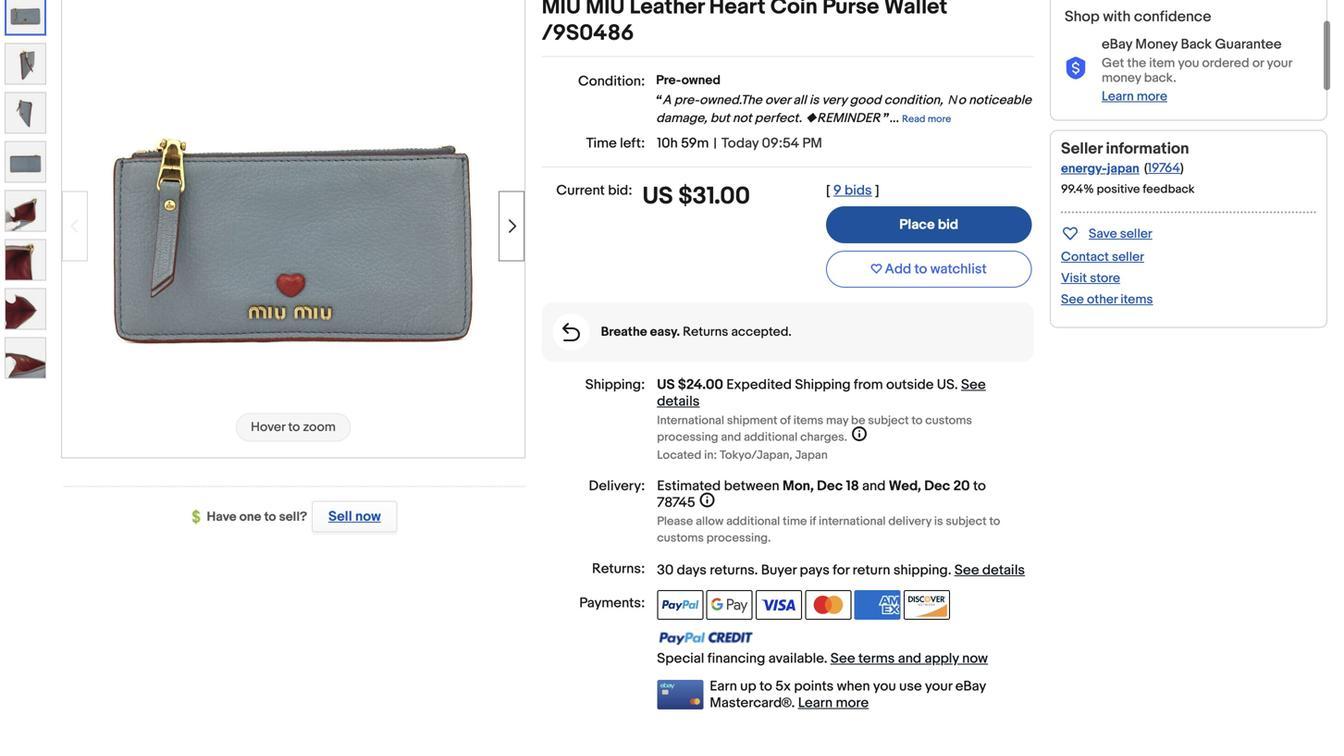 Task type: vqa. For each thing, say whether or not it's contained in the screenshot.
ｎo on the right of page
yes



Task type: locate. For each thing, give the bounding box(es) containing it.
1 horizontal spatial now
[[963, 651, 988, 667]]

see details
[[657, 377, 986, 410]]

us left $24.00
[[657, 377, 675, 393]]

and right 18
[[863, 478, 886, 495]]

may
[[826, 414, 849, 428]]

delivery:
[[589, 478, 645, 495]]

contact
[[1061, 249, 1110, 265]]

energy-
[[1061, 161, 1108, 177]]

american express image
[[855, 590, 901, 620]]

customs down outside
[[926, 414, 973, 428]]

0 horizontal spatial and
[[721, 430, 741, 445]]

earn up to 5x points when you use your ebay mastercard®.
[[710, 678, 986, 712]]

1 horizontal spatial and
[[863, 478, 886, 495]]

wed,
[[889, 478, 922, 495]]

19764 link
[[1148, 161, 1181, 176]]

seller inside button
[[1120, 226, 1153, 242]]

us for us $24.00
[[657, 377, 675, 393]]

save
[[1089, 226, 1118, 242]]

see down 'visit'
[[1061, 292, 1084, 308]]

heart
[[709, 0, 766, 20]]

1 vertical spatial is
[[935, 515, 944, 529]]

between
[[724, 478, 780, 495]]

charges.
[[801, 430, 848, 445]]

1 vertical spatial and
[[863, 478, 886, 495]]

subject inside "international shipment of items may be subject to customs processing and additional charges."
[[868, 414, 909, 428]]

additional down of
[[744, 430, 798, 445]]

10h
[[657, 135, 678, 152]]

see right outside
[[962, 377, 986, 393]]

for
[[833, 562, 850, 579]]

. right outside
[[955, 377, 958, 393]]

see right shipping
[[955, 562, 980, 579]]

accepted.
[[732, 324, 792, 340]]

1 horizontal spatial dec
[[925, 478, 951, 495]]

confidence
[[1135, 8, 1212, 26]]

and up use at the right bottom of page
[[898, 651, 922, 667]]

1 vertical spatial with details__icon image
[[563, 323, 580, 342]]

customs inside "international shipment of items may be subject to customs processing and additional charges."
[[926, 414, 973, 428]]

to left 5x
[[760, 678, 773, 695]]

1 horizontal spatial more
[[928, 113, 952, 125]]

0 horizontal spatial learn more link
[[798, 695, 869, 712]]

or
[[1253, 55, 1265, 71]]

1 horizontal spatial subject
[[946, 515, 987, 529]]

owned.the
[[700, 93, 762, 108]]

0 horizontal spatial dec
[[817, 478, 843, 495]]

ebay up get
[[1102, 36, 1133, 53]]

noticeable
[[969, 93, 1032, 108]]

[ 9 bids ]
[[826, 182, 880, 199]]

details inside see details
[[657, 393, 700, 410]]

0 horizontal spatial you
[[874, 678, 896, 695]]

1 horizontal spatial customs
[[926, 414, 973, 428]]

1 vertical spatial customs
[[657, 531, 704, 546]]

0 vertical spatial learn
[[1102, 89, 1134, 105]]

0 vertical spatial you
[[1179, 55, 1200, 71]]

0 horizontal spatial your
[[925, 678, 953, 695]]

you left use at the right bottom of page
[[874, 678, 896, 695]]

see details link for 30 days returns . buyer pays for return shipping . see details
[[955, 562, 1025, 579]]

2 horizontal spatial .
[[955, 377, 958, 393]]

subject down 20
[[946, 515, 987, 529]]

1 vertical spatial additional
[[727, 515, 780, 529]]

learn more link down money
[[1102, 89, 1168, 105]]

2 vertical spatial more
[[836, 695, 869, 712]]

dec left 18
[[817, 478, 843, 495]]

2 vertical spatial and
[[898, 651, 922, 667]]

seller inside contact seller visit store see other items
[[1112, 249, 1145, 265]]

with details__icon image left get
[[1065, 57, 1087, 80]]

0 horizontal spatial is
[[810, 93, 819, 108]]

ebay
[[1102, 36, 1133, 53], [956, 678, 986, 695]]

0 vertical spatial details
[[657, 393, 700, 410]]

located
[[657, 448, 702, 463]]

0 horizontal spatial with details__icon image
[[563, 323, 580, 342]]

seller right save
[[1120, 226, 1153, 242]]

picture 4 of 8 image
[[6, 142, 45, 182]]

perfect.
[[755, 111, 802, 126]]

additional up processing.
[[727, 515, 780, 529]]

to right 20
[[974, 478, 986, 495]]

see details link right shipping
[[955, 562, 1025, 579]]

see details link
[[657, 377, 986, 410], [955, 562, 1025, 579]]

back.
[[1145, 70, 1177, 86]]

ebay down apply
[[956, 678, 986, 695]]

now right apply
[[963, 651, 988, 667]]

items
[[1121, 292, 1154, 308], [794, 414, 824, 428]]

subject inside please allow additional time if international delivery is subject to customs processing.
[[946, 515, 987, 529]]

today
[[722, 135, 759, 152]]

0 vertical spatial customs
[[926, 414, 973, 428]]

1 vertical spatial see details link
[[955, 562, 1025, 579]]

earn
[[710, 678, 737, 695]]

19764
[[1148, 161, 1181, 176]]

0 vertical spatial your
[[1267, 55, 1293, 71]]

0 horizontal spatial .
[[755, 562, 758, 579]]

international
[[657, 414, 725, 428]]

0 horizontal spatial customs
[[657, 531, 704, 546]]

master card image
[[805, 590, 852, 620]]

information
[[1106, 139, 1190, 159]]

in:
[[705, 448, 717, 463]]

1 horizontal spatial details
[[983, 562, 1025, 579]]

2 horizontal spatial and
[[898, 651, 922, 667]]

30
[[657, 562, 674, 579]]

0 horizontal spatial miu
[[542, 0, 581, 20]]

you
[[1179, 55, 1200, 71], [874, 678, 896, 695]]

1 vertical spatial you
[[874, 678, 896, 695]]

learn more link down 'special financing available. see terms and apply now'
[[798, 695, 869, 712]]

is inside " a pre-owned.the over all is very good condition, ｎo noticeable damage, but not perfect.  ◆reminder
[[810, 93, 819, 108]]

positive
[[1097, 182, 1141, 197]]

paypal credit image
[[657, 631, 754, 646]]

see inside see details
[[962, 377, 986, 393]]

back
[[1181, 36, 1212, 53]]

1 vertical spatial more
[[928, 113, 952, 125]]

now right sell
[[355, 509, 381, 525]]

estimated
[[657, 478, 721, 495]]

delivery
[[889, 515, 932, 529]]

see details link for expedited shipping from outside us .
[[657, 377, 986, 410]]

additional inside "international shipment of items may be subject to customs processing and additional charges."
[[744, 430, 798, 445]]

is right all
[[810, 93, 819, 108]]

1 horizontal spatial learn more link
[[1102, 89, 1168, 105]]

2 horizontal spatial more
[[1137, 89, 1168, 105]]

with details__icon image
[[1065, 57, 1087, 80], [563, 323, 580, 342]]

0 vertical spatial seller
[[1120, 226, 1153, 242]]

us $31.00 main content
[[542, 0, 1034, 712]]

. up discover image
[[948, 562, 952, 579]]

item
[[1150, 55, 1176, 71]]

terms
[[859, 651, 895, 667]]

japan
[[795, 448, 828, 463]]

items inside contact seller visit store see other items
[[1121, 292, 1154, 308]]

miu up 'condition:'
[[542, 0, 581, 20]]

financing
[[708, 651, 766, 667]]

1 horizontal spatial your
[[1267, 55, 1293, 71]]

1 horizontal spatial is
[[935, 515, 944, 529]]

items up charges. at the right of page
[[794, 414, 824, 428]]

1 horizontal spatial ebay
[[1102, 36, 1133, 53]]

breathe
[[601, 324, 647, 340]]

learn inside us $31.00 main content
[[798, 695, 833, 712]]

you down back
[[1179, 55, 1200, 71]]

us
[[643, 182, 673, 211], [657, 377, 675, 393], [937, 377, 955, 393]]

customs
[[926, 414, 973, 428], [657, 531, 704, 546]]

ｎo
[[947, 93, 966, 108]]

30 days returns . buyer pays for return shipping . see details
[[657, 562, 1025, 579]]

9
[[834, 182, 842, 199]]

seller information energy-japan ( 19764 ) 99.4% positive feedback
[[1061, 139, 1195, 197]]

guarantee
[[1216, 36, 1282, 53]]

" ... read more
[[884, 111, 952, 126]]

see up when
[[831, 651, 856, 667]]

0 vertical spatial more
[[1137, 89, 1168, 105]]

picture 5 of 8 image
[[6, 191, 45, 231]]

to right add
[[915, 261, 928, 278]]

miu left leather
[[586, 0, 625, 20]]

us right bid:
[[643, 182, 673, 211]]

1 horizontal spatial miu
[[586, 0, 625, 20]]

1 vertical spatial learn more link
[[798, 695, 869, 712]]

to right delivery
[[990, 515, 1001, 529]]

20
[[954, 478, 970, 495]]

expedited shipping from outside us .
[[727, 377, 962, 393]]

pre-
[[656, 73, 682, 88]]

japan
[[1108, 161, 1140, 177]]

see details link up may
[[657, 377, 986, 410]]

now
[[355, 509, 381, 525], [963, 651, 988, 667]]

details
[[657, 393, 700, 410], [983, 562, 1025, 579]]

1 horizontal spatial you
[[1179, 55, 1200, 71]]

1 vertical spatial items
[[794, 414, 824, 428]]

0 vertical spatial and
[[721, 430, 741, 445]]

you inside ebay money back guarantee get the item you ordered or your money back. learn more
[[1179, 55, 1200, 71]]

1 horizontal spatial learn
[[1102, 89, 1134, 105]]

dec left 20
[[925, 478, 951, 495]]

0 vertical spatial now
[[355, 509, 381, 525]]

pays
[[800, 562, 830, 579]]

1 vertical spatial now
[[963, 651, 988, 667]]

items right other
[[1121, 292, 1154, 308]]

and inside estimated between mon, dec 18 and wed, dec 20 to 78745
[[863, 478, 886, 495]]

seller down save seller
[[1112, 249, 1145, 265]]

◆reminder
[[805, 111, 881, 126]]

1 horizontal spatial with details__icon image
[[1065, 57, 1087, 80]]

0 vertical spatial additional
[[744, 430, 798, 445]]

99.4%
[[1061, 182, 1095, 197]]

picture 1 of 8 image
[[6, 0, 44, 34]]

subject right be
[[868, 414, 909, 428]]

0 vertical spatial with details__icon image
[[1065, 57, 1087, 80]]

picture 3 of 8 image
[[6, 93, 45, 133]]

with details__icon image left breathe
[[563, 323, 580, 342]]

. left buyer
[[755, 562, 758, 579]]

1 vertical spatial subject
[[946, 515, 987, 529]]

learn down money
[[1102, 89, 1134, 105]]

0 horizontal spatial ebay
[[956, 678, 986, 695]]

international shipment of items may be subject to customs processing and additional charges.
[[657, 414, 973, 445]]

customs down please
[[657, 531, 704, 546]]

current
[[557, 182, 605, 199]]

days
[[677, 562, 707, 579]]

1 vertical spatial learn
[[798, 695, 833, 712]]

your right or
[[1267, 55, 1293, 71]]

more down ｎo
[[928, 113, 952, 125]]

1 vertical spatial seller
[[1112, 249, 1145, 265]]

add to watchlist
[[885, 261, 987, 278]]

1 vertical spatial ebay
[[956, 678, 986, 695]]

with details__icon image for breathe easy.
[[563, 323, 580, 342]]

seller
[[1120, 226, 1153, 242], [1112, 249, 1145, 265]]

condition,
[[884, 93, 944, 108]]

to right the one
[[264, 509, 276, 525]]

1 vertical spatial details
[[983, 562, 1025, 579]]

picture 6 of 8 image
[[6, 240, 45, 280]]

learn inside ebay money back guarantee get the item you ordered or your money back. learn more
[[1102, 89, 1134, 105]]

breathe easy. returns accepted.
[[601, 324, 792, 340]]

with details__icon image inside us $31.00 main content
[[563, 323, 580, 342]]

more right points
[[836, 695, 869, 712]]

0 vertical spatial see details link
[[657, 377, 986, 410]]

0 horizontal spatial items
[[794, 414, 824, 428]]

returns:
[[592, 561, 645, 577]]

more down back.
[[1137, 89, 1168, 105]]

details up international
[[657, 393, 700, 410]]

1 vertical spatial your
[[925, 678, 953, 695]]

0 horizontal spatial learn
[[798, 695, 833, 712]]

see other items link
[[1061, 292, 1154, 308]]

5x
[[776, 678, 791, 695]]

have
[[207, 509, 237, 525]]

your inside earn up to 5x points when you use your ebay mastercard®.
[[925, 678, 953, 695]]

0 horizontal spatial subject
[[868, 414, 909, 428]]

0 vertical spatial is
[[810, 93, 819, 108]]

and up located in: tokyo/japan, japan
[[721, 430, 741, 445]]

59m
[[681, 135, 709, 152]]

0 vertical spatial subject
[[868, 414, 909, 428]]

purse
[[823, 0, 880, 20]]

0 vertical spatial items
[[1121, 292, 1154, 308]]

save seller button
[[1061, 223, 1153, 244]]

is right delivery
[[935, 515, 944, 529]]

0 vertical spatial ebay
[[1102, 36, 1133, 53]]

details right shipping
[[983, 562, 1025, 579]]

not
[[733, 111, 752, 126]]

1 horizontal spatial items
[[1121, 292, 1154, 308]]

to down outside
[[912, 414, 923, 428]]

0 horizontal spatial details
[[657, 393, 700, 410]]

your down apply
[[925, 678, 953, 695]]

9 bids link
[[834, 182, 872, 199]]

learn right 5x
[[798, 695, 833, 712]]



Task type: describe. For each thing, give the bounding box(es) containing it.
items inside "international shipment of items may be subject to customs processing and additional charges."
[[794, 414, 824, 428]]

a
[[663, 93, 672, 108]]

time
[[586, 135, 617, 152]]

bid
[[938, 217, 959, 233]]

available.
[[769, 651, 828, 667]]

easy.
[[650, 324, 680, 340]]

dollar sign image
[[192, 510, 207, 525]]

feedback
[[1143, 182, 1195, 197]]

condition:
[[578, 73, 645, 90]]

money
[[1102, 70, 1142, 86]]

discover image
[[904, 590, 951, 620]]

processing
[[657, 430, 719, 445]]

and for available.
[[898, 651, 922, 667]]

time
[[783, 515, 807, 529]]

is inside please allow additional time if international delivery is subject to customs processing.
[[935, 515, 944, 529]]

more inside ebay money back guarantee get the item you ordered or your money back. learn more
[[1137, 89, 1168, 105]]

/9s0486
[[542, 20, 634, 47]]

shop
[[1065, 8, 1100, 26]]

shipment
[[727, 414, 778, 428]]

shop with confidence
[[1065, 8, 1212, 26]]

wallet
[[884, 0, 948, 20]]

1 horizontal spatial .
[[948, 562, 952, 579]]

us for us $31.00
[[643, 182, 673, 211]]

[
[[826, 182, 831, 199]]

additional inside please allow additional time if international delivery is subject to customs processing.
[[727, 515, 780, 529]]

ebay inside ebay money back guarantee get the item you ordered or your money back. learn more
[[1102, 36, 1133, 53]]

to inside "international shipment of items may be subject to customs processing and additional charges."
[[912, 414, 923, 428]]

owned
[[682, 73, 721, 88]]

google pay image
[[707, 590, 753, 620]]

sell
[[329, 509, 352, 525]]

be
[[851, 414, 866, 428]]

buyer
[[761, 562, 797, 579]]

returns
[[710, 562, 755, 579]]

shipping
[[795, 377, 851, 393]]

more inside "" ... read more"
[[928, 113, 952, 125]]

the
[[1128, 55, 1147, 71]]

0 horizontal spatial more
[[836, 695, 869, 712]]

ebay mastercard image
[[657, 680, 704, 710]]

pm
[[803, 135, 823, 152]]

customs inside please allow additional time if international delivery is subject to customs processing.
[[657, 531, 704, 546]]

use
[[900, 678, 922, 695]]

estimated between mon, dec 18 and wed, dec 20 to 78745
[[657, 478, 986, 511]]

us $24.00
[[657, 377, 724, 393]]

to inside earn up to 5x points when you use your ebay mastercard®.
[[760, 678, 773, 695]]

read
[[902, 113, 926, 125]]

please allow additional time if international delivery is subject to customs processing.
[[657, 515, 1001, 546]]

picture 2 of 8 image
[[6, 44, 45, 84]]

return
[[853, 562, 891, 579]]

pre-owned
[[656, 73, 721, 88]]

0 horizontal spatial now
[[355, 509, 381, 525]]

please
[[657, 515, 693, 529]]

tokyo/japan,
[[720, 448, 793, 463]]

with
[[1103, 8, 1131, 26]]

ebay money back guarantee get the item you ordered or your money back. learn more
[[1102, 36, 1293, 105]]

1 miu from the left
[[542, 0, 581, 20]]

with details__icon image for ebay money back guarantee
[[1065, 57, 1087, 80]]

2 dec from the left
[[925, 478, 951, 495]]

miu miu leather heart coin purse wallet /9s0486 - picture 1 of 8 image
[[62, 0, 525, 456]]

special financing available. see terms and apply now
[[657, 651, 988, 667]]

learn more
[[798, 695, 869, 712]]

have one to sell?
[[207, 509, 307, 525]]

damage,
[[656, 111, 708, 126]]

good
[[850, 93, 882, 108]]

allow
[[696, 515, 724, 529]]

now inside us $31.00 main content
[[963, 651, 988, 667]]

money
[[1136, 36, 1178, 53]]

]
[[875, 182, 880, 199]]

and inside "international shipment of items may be subject to customs processing and additional charges."
[[721, 430, 741, 445]]

if
[[810, 515, 816, 529]]

you inside earn up to 5x points when you use your ebay mastercard®.
[[874, 678, 896, 695]]

picture 8 of 8 image
[[6, 338, 45, 378]]

us right outside
[[937, 377, 955, 393]]

from
[[854, 377, 883, 393]]

2 miu from the left
[[586, 0, 625, 20]]

"
[[884, 111, 890, 126]]

to inside please allow additional time if international delivery is subject to customs processing.
[[990, 515, 1001, 529]]

bids
[[845, 182, 872, 199]]

seller
[[1061, 139, 1103, 159]]

us $31.00
[[643, 182, 751, 211]]

to inside estimated between mon, dec 18 and wed, dec 20 to 78745
[[974, 478, 986, 495]]

bid:
[[608, 182, 633, 199]]

energy-japan link
[[1061, 161, 1140, 177]]

outside
[[887, 377, 934, 393]]

...
[[890, 111, 900, 126]]

located in: tokyo/japan, japan
[[657, 448, 828, 463]]

visit
[[1061, 271, 1087, 286]]

time left:
[[586, 135, 645, 152]]

see terms and apply now link
[[831, 651, 988, 667]]

mastercard®.
[[710, 695, 795, 712]]

store
[[1090, 271, 1121, 286]]

payments:
[[580, 595, 645, 612]]

picture 7 of 8 image
[[6, 289, 45, 329]]

to inside button
[[915, 261, 928, 278]]

seller for save
[[1120, 226, 1153, 242]]

09:54
[[762, 135, 800, 152]]

see inside contact seller visit store see other items
[[1061, 292, 1084, 308]]

place bid button
[[826, 206, 1032, 243]]

processing.
[[707, 531, 771, 546]]

)
[[1181, 161, 1184, 176]]

sell?
[[279, 509, 307, 525]]

very
[[822, 93, 847, 108]]

your inside ebay money back guarantee get the item you ordered or your money back. learn more
[[1267, 55, 1293, 71]]

add to watchlist button
[[826, 251, 1032, 288]]

shipping:
[[586, 377, 645, 393]]

sell now
[[329, 509, 381, 525]]

one
[[239, 509, 261, 525]]

paypal image
[[657, 590, 704, 620]]

and for mon,
[[863, 478, 886, 495]]

ebay inside earn up to 5x points when you use your ebay mastercard®.
[[956, 678, 986, 695]]

of
[[780, 414, 791, 428]]

visa image
[[756, 590, 802, 620]]

mon,
[[783, 478, 814, 495]]

apply
[[925, 651, 959, 667]]

1 dec from the left
[[817, 478, 843, 495]]

0 vertical spatial learn more link
[[1102, 89, 1168, 105]]

contact seller link
[[1061, 249, 1145, 265]]

(
[[1145, 161, 1148, 176]]

all
[[794, 93, 807, 108]]

seller for contact
[[1112, 249, 1145, 265]]



